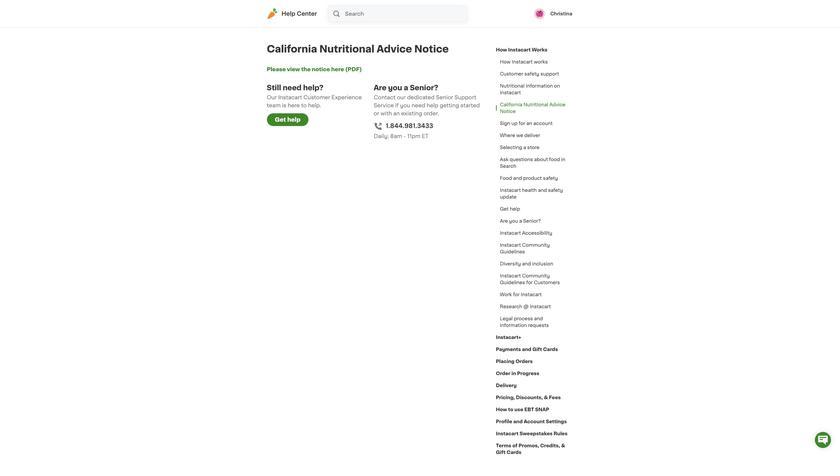 Task type: locate. For each thing, give the bounding box(es) containing it.
0 vertical spatial nutritional
[[319, 44, 374, 54]]

0 horizontal spatial here
[[288, 103, 300, 108]]

contact
[[374, 95, 396, 100]]

profile
[[496, 420, 512, 425]]

how to use ebt snap link
[[496, 404, 549, 416]]

order in progress link
[[496, 368, 539, 380]]

0 vertical spatial get
[[275, 117, 286, 123]]

1 vertical spatial safety
[[543, 176, 558, 181]]

guidelines for instacart community guidelines for customers
[[500, 281, 525, 285]]

credits,
[[540, 444, 560, 449]]

a inside are you a senior? contact our dedicated senior support service if you need help getting started or with an existing order.
[[404, 84, 408, 91]]

instacart up update at the top right of the page
[[500, 188, 521, 193]]

1 horizontal spatial get help
[[500, 207, 520, 212]]

safety inside instacart health and safety update
[[548, 188, 563, 193]]

0 horizontal spatial california nutritional advice notice
[[267, 44, 449, 54]]

get down update at the top right of the page
[[500, 207, 509, 212]]

for right 'work'
[[513, 293, 520, 297]]

how to use ebt snap
[[496, 408, 549, 413]]

and inside legal process and information requests
[[534, 317, 543, 322]]

california inside california nutritional advice notice
[[500, 103, 522, 107]]

promos,
[[519, 444, 539, 449]]

2 vertical spatial nutritional
[[524, 103, 548, 107]]

work for instacart link
[[496, 289, 546, 301]]

community
[[522, 243, 550, 248], [522, 274, 550, 279]]

1 vertical spatial an
[[526, 121, 532, 126]]

instacart down profile
[[496, 432, 519, 437]]

instacart up how instacart works link
[[508, 48, 531, 52]]

1 horizontal spatial a
[[519, 219, 522, 224]]

a for are you a senior?
[[519, 219, 522, 224]]

ask questions about food in search
[[500, 157, 565, 169]]

inclusion
[[532, 262, 553, 267]]

0 horizontal spatial need
[[283, 84, 302, 91]]

help?
[[303, 84, 324, 91]]

0 horizontal spatial senior?
[[410, 84, 438, 91]]

dedicated
[[407, 95, 435, 100]]

gift down terms
[[496, 451, 506, 456]]

gift up orders on the bottom of the page
[[532, 348, 542, 352]]

are down get help link
[[500, 219, 508, 224]]

1 vertical spatial cards
[[507, 451, 521, 456]]

1 vertical spatial help
[[287, 117, 300, 123]]

2 vertical spatial for
[[513, 293, 520, 297]]

0 vertical spatial get help
[[275, 117, 300, 123]]

guidelines up 'work'
[[500, 281, 525, 285]]

and right health
[[538, 188, 547, 193]]

0 horizontal spatial notice
[[414, 44, 449, 54]]

terms
[[496, 444, 511, 449]]

community inside instacart community guidelines for customers
[[522, 274, 550, 279]]

instacart+ link
[[496, 332, 521, 344]]

1 horizontal spatial customer
[[500, 72, 523, 76]]

you up our
[[388, 84, 402, 91]]

guidelines up diversity
[[500, 250, 525, 255]]

rules
[[554, 432, 568, 437]]

1 vertical spatial customer
[[303, 95, 330, 100]]

a up our
[[404, 84, 408, 91]]

0 horizontal spatial &
[[544, 396, 548, 401]]

advice
[[377, 44, 412, 54], [549, 103, 566, 107]]

nutritional up (pdf)
[[319, 44, 374, 54]]

nutritional information on instacart
[[500, 84, 560, 95]]

1 guidelines from the top
[[500, 250, 525, 255]]

you for are you a senior? contact our dedicated senior support service if you need help getting started or with an existing order.
[[388, 84, 402, 91]]

customer down how instacart works
[[500, 72, 523, 76]]

and right food
[[513, 176, 522, 181]]

how up how instacart works
[[496, 48, 507, 52]]

2 vertical spatial a
[[519, 219, 522, 224]]

1 horizontal spatial california
[[500, 103, 522, 107]]

for inside instacart community guidelines for customers
[[526, 281, 533, 285]]

1 horizontal spatial advice
[[549, 103, 566, 107]]

nutritional down "nutritional information on instacart" link
[[524, 103, 548, 107]]

0 horizontal spatial get
[[275, 117, 286, 123]]

questions
[[510, 157, 533, 162]]

and down instacart community guidelines
[[522, 262, 531, 267]]

cards down requests
[[543, 348, 558, 352]]

for
[[519, 121, 525, 126], [526, 281, 533, 285], [513, 293, 520, 297]]

customer inside still need help? our instacart customer experience team is here to help.
[[303, 95, 330, 100]]

for right up
[[519, 121, 525, 126]]

0 vertical spatial to
[[301, 103, 307, 108]]

california nutritional advice notice
[[267, 44, 449, 54], [500, 103, 566, 114]]

work
[[500, 293, 512, 297]]

get help
[[275, 117, 300, 123], [500, 207, 520, 212]]

0 horizontal spatial to
[[301, 103, 307, 108]]

1 vertical spatial advice
[[549, 103, 566, 107]]

in
[[561, 157, 565, 162], [511, 372, 516, 377]]

1 vertical spatial guidelines
[[500, 281, 525, 285]]

2 vertical spatial help
[[510, 207, 520, 212]]

notice inside california nutritional advice notice
[[500, 109, 516, 114]]

notice
[[414, 44, 449, 54], [500, 109, 516, 114]]

1 vertical spatial &
[[561, 444, 565, 449]]

senior? inside are you a senior? contact our dedicated senior support service if you need help getting started or with an existing order.
[[410, 84, 438, 91]]

help up "are you a senior?"
[[510, 207, 520, 212]]

0 horizontal spatial help
[[287, 117, 300, 123]]

team
[[267, 103, 281, 108]]

here left (pdf)
[[331, 67, 344, 72]]

& left the fees
[[544, 396, 548, 401]]

0 vertical spatial how
[[496, 48, 507, 52]]

0 vertical spatial here
[[331, 67, 344, 72]]

customer up 'help.'
[[303, 95, 330, 100]]

profile and account settings link
[[496, 416, 567, 428]]

community down accessibility
[[522, 243, 550, 248]]

to left use at the right bottom
[[508, 408, 513, 413]]

here
[[331, 67, 344, 72], [288, 103, 300, 108]]

in right food
[[561, 157, 565, 162]]

a left store at the top right
[[523, 145, 526, 150]]

get help down is
[[275, 117, 300, 123]]

0 horizontal spatial a
[[404, 84, 408, 91]]

0 vertical spatial community
[[522, 243, 550, 248]]

0 horizontal spatial in
[[511, 372, 516, 377]]

instacart right @
[[530, 305, 551, 310]]

1 vertical spatial notice
[[500, 109, 516, 114]]

our
[[397, 95, 406, 100]]

an up the deliver
[[526, 121, 532, 126]]

requests
[[528, 324, 549, 328]]

support
[[541, 72, 559, 76]]

and up orders on the bottom of the page
[[522, 348, 531, 352]]

2 community from the top
[[522, 274, 550, 279]]

need inside are you a senior? contact our dedicated senior support service if you need help getting started or with an existing order.
[[412, 103, 425, 108]]

guidelines
[[500, 250, 525, 255], [500, 281, 525, 285]]

an down if
[[393, 111, 400, 116]]

instacart inside instacart community guidelines for customers
[[500, 274, 521, 279]]

pricing, discounts, & fees link
[[496, 392, 561, 404]]

nutritional down customer safety support
[[500, 84, 525, 88]]

& down rules
[[561, 444, 565, 449]]

1 horizontal spatial in
[[561, 157, 565, 162]]

help center link
[[267, 8, 317, 19]]

you right if
[[400, 103, 410, 108]]

and
[[513, 176, 522, 181], [538, 188, 547, 193], [522, 262, 531, 267], [534, 317, 543, 322], [522, 348, 531, 352], [513, 420, 523, 425]]

instacart up @
[[521, 293, 542, 297]]

0 vertical spatial gift
[[532, 348, 542, 352]]

customers
[[534, 281, 560, 285]]

1 vertical spatial here
[[288, 103, 300, 108]]

the
[[301, 67, 311, 72]]

instacart up diversity
[[500, 243, 521, 248]]

1 vertical spatial nutritional
[[500, 84, 525, 88]]

1 vertical spatial for
[[526, 281, 533, 285]]

work for instacart
[[500, 293, 542, 297]]

1 horizontal spatial need
[[412, 103, 425, 108]]

1 vertical spatial get help
[[500, 207, 520, 212]]

0 vertical spatial help
[[427, 103, 438, 108]]

safety right product in the right of the page
[[543, 176, 558, 181]]

0 vertical spatial are
[[374, 84, 387, 91]]

and inside instacart health and safety update
[[538, 188, 547, 193]]

or
[[374, 111, 379, 116]]

are
[[374, 84, 387, 91], [500, 219, 508, 224]]

0 horizontal spatial an
[[393, 111, 400, 116]]

how up profile
[[496, 408, 507, 413]]

instacart image
[[267, 8, 278, 19]]

-
[[404, 134, 406, 139]]

daily:
[[374, 134, 389, 139]]

payments
[[496, 348, 521, 352]]

california nutritional advice notice up (pdf)
[[267, 44, 449, 54]]

need down the dedicated
[[412, 103, 425, 108]]

help.
[[308, 103, 321, 108]]

safety for and
[[548, 188, 563, 193]]

instacart up is
[[278, 95, 302, 100]]

placing orders
[[496, 360, 533, 364]]

1 horizontal spatial gift
[[532, 348, 542, 352]]

community inside instacart community guidelines
[[522, 243, 550, 248]]

0 vertical spatial guidelines
[[500, 250, 525, 255]]

0 vertical spatial senior?
[[410, 84, 438, 91]]

are inside are you a senior? contact our dedicated senior support service if you need help getting started or with an existing order.
[[374, 84, 387, 91]]

nutritional inside california nutritional advice notice
[[524, 103, 548, 107]]

2 vertical spatial safety
[[548, 188, 563, 193]]

for up work for instacart link
[[526, 281, 533, 285]]

1 vertical spatial in
[[511, 372, 516, 377]]

help down still need help? our instacart customer experience team is here to help.
[[287, 117, 300, 123]]

help up order.
[[427, 103, 438, 108]]

works
[[534, 60, 548, 64]]

in right the "order"
[[511, 372, 516, 377]]

1 horizontal spatial are
[[500, 219, 508, 224]]

guidelines inside instacart community guidelines
[[500, 250, 525, 255]]

0 horizontal spatial are
[[374, 84, 387, 91]]

2 vertical spatial you
[[509, 219, 518, 224]]

update
[[500, 195, 517, 200]]

1 community from the top
[[522, 243, 550, 248]]

1 vertical spatial are
[[500, 219, 508, 224]]

0 horizontal spatial gift
[[496, 451, 506, 456]]

cards down "of"
[[507, 451, 521, 456]]

1 horizontal spatial senior?
[[523, 219, 541, 224]]

0 horizontal spatial advice
[[377, 44, 412, 54]]

how down how instacart works link
[[500, 60, 511, 64]]

here right is
[[288, 103, 300, 108]]

get down is
[[275, 117, 286, 123]]

customer safety support link
[[496, 68, 563, 80]]

with
[[381, 111, 392, 116]]

guidelines inside instacart community guidelines for customers
[[500, 281, 525, 285]]

instacart down diversity
[[500, 274, 521, 279]]

help inside get help link
[[510, 207, 520, 212]]

cards
[[543, 348, 558, 352], [507, 451, 521, 456]]

instacart down the customer safety support link at top right
[[500, 90, 521, 95]]

&
[[544, 396, 548, 401], [561, 444, 565, 449]]

customer
[[500, 72, 523, 76], [303, 95, 330, 100]]

1 vertical spatial gift
[[496, 451, 506, 456]]

0 horizontal spatial cards
[[507, 451, 521, 456]]

1 vertical spatial california
[[500, 103, 522, 107]]

help
[[282, 11, 295, 16]]

instacart down "are you a senior?"
[[500, 231, 521, 236]]

california up up
[[500, 103, 522, 107]]

community up customers
[[522, 274, 550, 279]]

1 vertical spatial community
[[522, 274, 550, 279]]

safety
[[524, 72, 539, 76], [543, 176, 558, 181], [548, 188, 563, 193]]

pricing,
[[496, 396, 515, 401]]

instacart inside work for instacart link
[[521, 293, 542, 297]]

accessibility
[[522, 231, 552, 236]]

selecting
[[500, 145, 522, 150]]

to inside still need help? our instacart customer experience team is here to help.
[[301, 103, 307, 108]]

2 vertical spatial how
[[496, 408, 507, 413]]

0 vertical spatial &
[[544, 396, 548, 401]]

california up view
[[267, 44, 317, 54]]

instacart community guidelines for customers link
[[496, 270, 572, 289]]

instacart down how instacart works link
[[512, 60, 533, 64]]

0 vertical spatial a
[[404, 84, 408, 91]]

are for are you a senior?
[[500, 219, 508, 224]]

get help down update at the top right of the page
[[500, 207, 520, 212]]

1 horizontal spatial help
[[427, 103, 438, 108]]

0 vertical spatial you
[[388, 84, 402, 91]]

are up contact
[[374, 84, 387, 91]]

sign up for an account
[[500, 121, 553, 126]]

help
[[427, 103, 438, 108], [287, 117, 300, 123], [510, 207, 520, 212]]

2 guidelines from the top
[[500, 281, 525, 285]]

safety up 'information' in the right of the page
[[524, 72, 539, 76]]

0 horizontal spatial california
[[267, 44, 317, 54]]

and for product
[[513, 176, 522, 181]]

instacart inside instacart accessibility link
[[500, 231, 521, 236]]

0 horizontal spatial get help
[[275, 117, 300, 123]]

0 vertical spatial in
[[561, 157, 565, 162]]

instacart inside how instacart works link
[[508, 48, 531, 52]]

1 horizontal spatial get
[[500, 207, 509, 212]]

instacart inside research @ instacart "link"
[[530, 305, 551, 310]]

instacart inside instacart community guidelines
[[500, 243, 521, 248]]

california nutritional advice notice link
[[496, 99, 572, 118]]

1 horizontal spatial notice
[[500, 109, 516, 114]]

instacart community guidelines link
[[496, 240, 572, 258]]

1 vertical spatial get
[[500, 207, 509, 212]]

ask
[[500, 157, 509, 162]]

1 horizontal spatial california nutritional advice notice
[[500, 103, 566, 114]]

0 vertical spatial an
[[393, 111, 400, 116]]

1 horizontal spatial &
[[561, 444, 565, 449]]

0 vertical spatial customer
[[500, 72, 523, 76]]

payments and gift cards
[[496, 348, 558, 352]]

and inside 'link'
[[513, 420, 523, 425]]

california nutritional advice notice up sign up for an account
[[500, 103, 566, 114]]

selecting a store
[[500, 145, 540, 150]]

food
[[549, 157, 560, 162]]

and down use at the right bottom
[[513, 420, 523, 425]]

are inside are you a senior? link
[[500, 219, 508, 224]]

gift
[[532, 348, 542, 352], [496, 451, 506, 456]]

0 vertical spatial need
[[283, 84, 302, 91]]

how instacart works link
[[496, 56, 552, 68]]

1 vertical spatial a
[[523, 145, 526, 150]]

instacart community guidelines for customers
[[500, 274, 560, 285]]

senior? up the dedicated
[[410, 84, 438, 91]]

0 vertical spatial california nutritional advice notice
[[267, 44, 449, 54]]

guidelines for instacart community guidelines
[[500, 250, 525, 255]]

a up instacart accessibility
[[519, 219, 522, 224]]

pricing, discounts, & fees
[[496, 396, 561, 401]]

0 horizontal spatial customer
[[303, 95, 330, 100]]

2 horizontal spatial help
[[510, 207, 520, 212]]

to left 'help.'
[[301, 103, 307, 108]]

1 vertical spatial senior?
[[523, 219, 541, 224]]

nutritional
[[319, 44, 374, 54], [500, 84, 525, 88], [524, 103, 548, 107]]

1 vertical spatial to
[[508, 408, 513, 413]]

1 horizontal spatial here
[[331, 67, 344, 72]]

experience
[[332, 95, 362, 100]]

1 horizontal spatial cards
[[543, 348, 558, 352]]

and up requests
[[534, 317, 543, 322]]

order.
[[424, 111, 439, 116]]

1 vertical spatial how
[[500, 60, 511, 64]]

safety right health
[[548, 188, 563, 193]]

need right the still
[[283, 84, 302, 91]]

deliver
[[524, 133, 540, 138]]

you down get help link
[[509, 219, 518, 224]]

settings
[[546, 420, 567, 425]]

1 vertical spatial need
[[412, 103, 425, 108]]

help inside get help button
[[287, 117, 300, 123]]

senior? up accessibility
[[523, 219, 541, 224]]

support
[[455, 95, 476, 100]]

placing orders link
[[496, 356, 533, 368]]



Task type: describe. For each thing, give the bounding box(es) containing it.
get help button
[[267, 114, 309, 126]]

how for how instacart works
[[500, 60, 511, 64]]

in inside ask questions about food in search
[[561, 157, 565, 162]]

legal
[[500, 317, 513, 322]]

customer safety support
[[500, 72, 559, 76]]

need inside still need help? our instacart customer experience team is here to help.
[[283, 84, 302, 91]]

please view the notice here (pdf) link
[[267, 67, 362, 72]]

about
[[534, 157, 548, 162]]

2 horizontal spatial a
[[523, 145, 526, 150]]

0 vertical spatial california
[[267, 44, 317, 54]]

on
[[554, 84, 560, 88]]

(pdf)
[[345, 67, 362, 72]]

delivery
[[496, 384, 517, 389]]

senior
[[436, 95, 453, 100]]

an inside are you a senior? contact our dedicated senior support service if you need help getting started or with an existing order.
[[393, 111, 400, 116]]

1 horizontal spatial to
[[508, 408, 513, 413]]

are for are you a senior? contact our dedicated senior support service if you need help getting started or with an existing order.
[[374, 84, 387, 91]]

are you a senior? link
[[496, 215, 545, 227]]

notice
[[312, 67, 330, 72]]

instacart inside nutritional information on instacart
[[500, 90, 521, 95]]

and for account
[[513, 420, 523, 425]]

ask questions about food in search link
[[496, 154, 572, 173]]

get help inside button
[[275, 117, 300, 123]]

& inside the terms of promos, credits, & gift cards
[[561, 444, 565, 449]]

food
[[500, 176, 512, 181]]

still
[[267, 84, 281, 91]]

and for inclusion
[[522, 262, 531, 267]]

started
[[460, 103, 480, 108]]

up
[[511, 121, 518, 126]]

you for are you a senior?
[[509, 219, 518, 224]]

sign
[[500, 121, 510, 126]]

@
[[523, 305, 529, 310]]

how instacart works link
[[496, 44, 547, 56]]

senior? for are you a senior? contact our dedicated senior support service if you need help getting started or with an existing order.
[[410, 84, 438, 91]]

diversity
[[500, 262, 521, 267]]

instacart sweepstakes rules link
[[496, 428, 568, 440]]

diversity and inclusion link
[[496, 258, 557, 270]]

how instacart works
[[496, 48, 547, 52]]

nutritional inside nutritional information on instacart
[[500, 84, 525, 88]]

is
[[282, 103, 286, 108]]

progress
[[517, 372, 539, 377]]

terms of promos, credits, & gift cards
[[496, 444, 565, 456]]

instacart+
[[496, 336, 521, 340]]

use
[[514, 408, 523, 413]]

get inside button
[[275, 117, 286, 123]]

senior? for are you a senior?
[[523, 219, 541, 224]]

food and product safety link
[[496, 173, 562, 185]]

11pm
[[407, 134, 420, 139]]

getting
[[440, 103, 459, 108]]

how for how instacart works
[[496, 48, 507, 52]]

service
[[374, 103, 394, 108]]

0 vertical spatial advice
[[377, 44, 412, 54]]

community for instacart community guidelines
[[522, 243, 550, 248]]

help center
[[282, 11, 317, 16]]

a for are you a senior? contact our dedicated senior support service if you need help getting started or with an existing order.
[[404, 84, 408, 91]]

help inside are you a senior? contact our dedicated senior support service if you need help getting started or with an existing order.
[[427, 103, 438, 108]]

where
[[500, 133, 515, 138]]

instacart sweepstakes rules
[[496, 432, 568, 437]]

community for instacart community guidelines for customers
[[522, 274, 550, 279]]

Search search field
[[344, 6, 467, 22]]

order in progress
[[496, 372, 539, 377]]

instacart accessibility link
[[496, 227, 556, 240]]

advice inside california nutritional advice notice
[[549, 103, 566, 107]]

discounts,
[[516, 396, 543, 401]]

how for how to use ebt snap
[[496, 408, 507, 413]]

and for gift
[[522, 348, 531, 352]]

information
[[526, 84, 553, 88]]

0 vertical spatial cards
[[543, 348, 558, 352]]

terms of promos, credits, & gift cards link
[[496, 440, 572, 457]]

1 horizontal spatial an
[[526, 121, 532, 126]]

1 vertical spatial you
[[400, 103, 410, 108]]

1 vertical spatial california nutritional advice notice
[[500, 103, 566, 114]]

existing
[[401, 111, 422, 116]]

selecting a store link
[[496, 142, 544, 154]]

works
[[532, 48, 547, 52]]

diversity and inclusion
[[500, 262, 553, 267]]

ebt
[[524, 408, 534, 413]]

of
[[512, 444, 518, 449]]

instacart health and safety update
[[500, 188, 563, 200]]

if
[[395, 103, 399, 108]]

0 vertical spatial notice
[[414, 44, 449, 54]]

0 vertical spatial for
[[519, 121, 525, 126]]

user avatar image
[[534, 8, 545, 19]]

safety for product
[[543, 176, 558, 181]]

payments and gift cards link
[[496, 344, 558, 356]]

research @ instacart link
[[496, 301, 555, 313]]

et
[[422, 134, 429, 139]]

0 vertical spatial safety
[[524, 72, 539, 76]]

delivery link
[[496, 380, 517, 392]]

christina
[[550, 11, 572, 16]]

gift inside the terms of promos, credits, & gift cards
[[496, 451, 506, 456]]

1.844.981.3433
[[386, 123, 433, 129]]

center
[[297, 11, 317, 16]]

where we deliver
[[500, 133, 540, 138]]

cards inside the terms of promos, credits, & gift cards
[[507, 451, 521, 456]]

account
[[524, 420, 545, 425]]

still need help? our instacart customer experience team is here to help.
[[267, 84, 362, 108]]

please
[[267, 67, 286, 72]]

research
[[500, 305, 522, 310]]

instacart health and safety update link
[[496, 185, 572, 203]]

instacart inside still need help? our instacart customer experience team is here to help.
[[278, 95, 302, 100]]

research @ instacart
[[500, 305, 551, 310]]

we
[[516, 133, 523, 138]]

sweepstakes
[[520, 432, 553, 437]]

search
[[500, 164, 516, 169]]

orders
[[516, 360, 533, 364]]

christina link
[[534, 8, 572, 19]]

please view the notice here (pdf)
[[267, 67, 362, 72]]

are you a senior? contact our dedicated senior support service if you need help getting started or with an existing order.
[[374, 84, 480, 116]]

account
[[533, 121, 553, 126]]

instacart inside how instacart works link
[[512, 60, 533, 64]]

instacart inside instacart sweepstakes rules link
[[496, 432, 519, 437]]

legal process and information requests
[[500, 317, 549, 328]]

instacart inside instacart health and safety update
[[500, 188, 521, 193]]

where we deliver link
[[496, 130, 544, 142]]

here inside still need help? our instacart customer experience team is here to help.
[[288, 103, 300, 108]]



Task type: vqa. For each thing, say whether or not it's contained in the screenshot.
Still need help? Our Instacart Customer Experience team is here to help. at top left
yes



